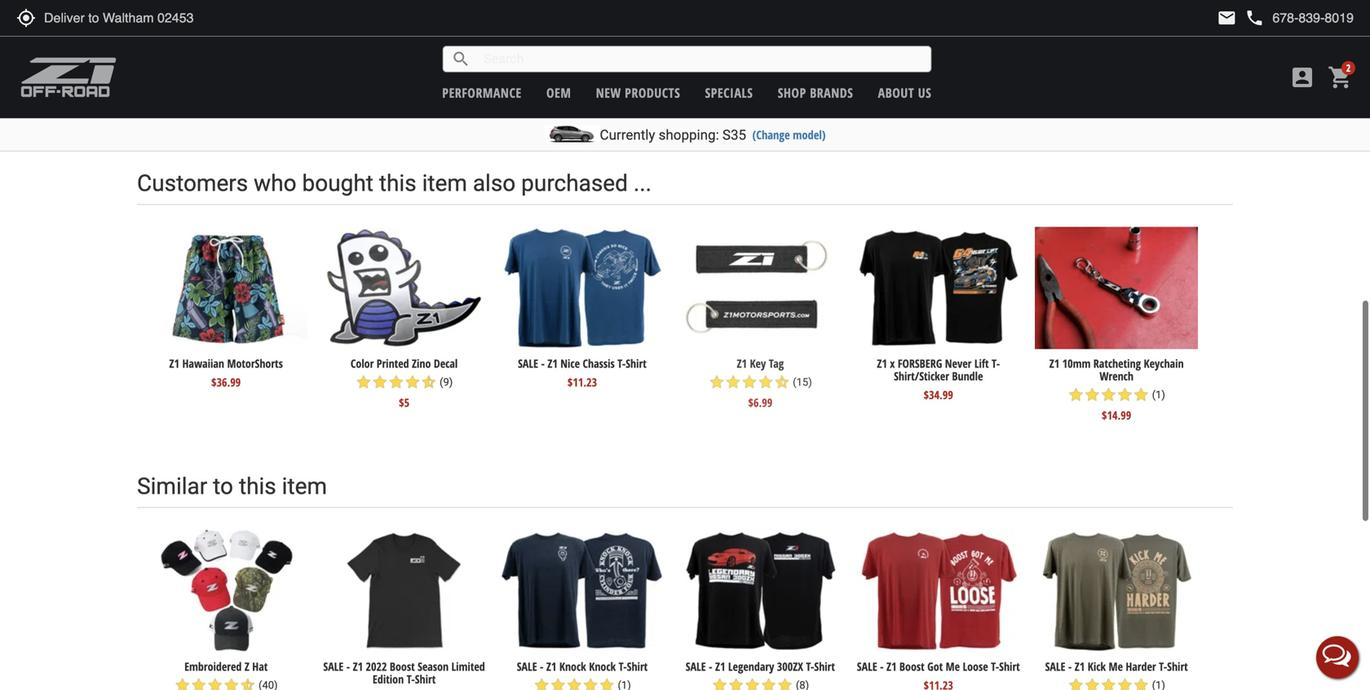 Task type: describe. For each thing, give the bounding box(es) containing it.
to
[[621, 48, 633, 65]]

new products link
[[596, 84, 680, 102]]

z
[[244, 659, 249, 675]]

brands
[[810, 84, 853, 102]]

z1 inside z1 hawaiian motorshorts $36.99
[[169, 356, 179, 372]]

account_box link
[[1285, 64, 1319, 91]]

s35
[[722, 127, 746, 143]]

(change
[[752, 127, 790, 143]]

bought
[[302, 170, 373, 197]]

add
[[570, 48, 590, 65]]

cart
[[636, 48, 657, 65]]

z1 inside the z1 x forsberg never lift t- shirt/sticker bundle $34.99
[[877, 356, 887, 372]]

2 knock from the left
[[589, 659, 616, 675]]

hawaiian for z1 hawaiian motorshorts
[[406, 71, 448, 86]]

$36.99 inside z1 hawaiian motorshorts $36.99
[[211, 375, 241, 390]]

about
[[878, 84, 914, 102]]

embroidered z hat
[[184, 659, 268, 675]]

$11.23
[[567, 375, 597, 390]]

mail
[[1217, 8, 1237, 28]]

customers who bought this item also purchased ...
[[137, 170, 652, 197]]

also
[[473, 170, 516, 197]]

key
[[750, 356, 766, 372]]

shopping:
[[659, 127, 719, 143]]

(change model) link
[[752, 127, 826, 143]]

keychain
[[1144, 356, 1184, 372]]

z1 inside sale - z1 2022 boost season limited edition t-shirt
[[353, 659, 363, 675]]

z1 inside z1 key tag star star star star star_half (15) $6.99
[[737, 356, 747, 372]]

loose
[[963, 659, 988, 675]]

z1 hawaiian motorshorts
[[393, 71, 507, 86]]

new products
[[596, 84, 680, 102]]

account_box
[[1289, 64, 1315, 91]]

my_location
[[16, 8, 36, 28]]

currently
[[600, 127, 655, 143]]

harder
[[1126, 659, 1156, 675]]

who
[[254, 170, 296, 197]]

oem
[[546, 84, 571, 102]]

lift
[[974, 356, 989, 372]]

shirt inside sale - z1 nice chassis t-shirt $11.23
[[626, 356, 647, 372]]

z1 motorsports logo image
[[20, 57, 117, 98]]

about us link
[[878, 84, 931, 102]]

never
[[945, 356, 972, 372]]

1 horizontal spatial this
[[379, 170, 416, 197]]

10mm
[[1062, 356, 1091, 372]]

mail phone
[[1217, 8, 1264, 28]]

similar to this item
[[137, 473, 327, 500]]

forsberg
[[898, 356, 942, 372]]

$14.99
[[1102, 408, 1131, 423]]

edition
[[373, 672, 404, 687]]

sale - z1 legendary 300zx t-shirt
[[686, 659, 835, 675]]

bundle
[[952, 369, 983, 384]]

nice
[[560, 356, 580, 372]]

hawaiian for z1 hawaiian motorshorts $36.99
[[182, 356, 224, 372]]

both
[[594, 48, 618, 65]]

new
[[596, 84, 621, 102]]

about us
[[878, 84, 931, 102]]

chassis
[[583, 356, 615, 372]]

z1 x forsberg never lift t- shirt/sticker bundle $34.99
[[877, 356, 1000, 403]]

1 horizontal spatial item
[[422, 170, 467, 197]]

decal
[[434, 356, 458, 372]]

oem link
[[546, 84, 571, 102]]

sale for sale - z1 legendary 300zx t-shirt
[[686, 659, 706, 675]]

zino
[[412, 356, 431, 372]]

2 boost from the left
[[899, 659, 924, 675]]

shopping_cart
[[1328, 64, 1354, 91]]

shop
[[778, 84, 806, 102]]

legendary
[[728, 659, 774, 675]]

got
[[927, 659, 943, 675]]

sale for sale - z1 knock knock t-shirt
[[517, 659, 537, 675]]

sale - z1 2022 boost season limited edition t-shirt
[[323, 659, 485, 687]]

(1)
[[1152, 389, 1165, 401]]

- for legendary
[[709, 659, 712, 675]]

sale - z1 nice chassis t-shirt $11.23
[[518, 356, 647, 390]]

us
[[918, 84, 931, 102]]

star_half inside "color printed zino decal star star star star star_half (9) $5"
[[421, 374, 437, 391]]

- for boost
[[880, 659, 884, 675]]

z1 inside z1 10mm ratcheting keychain wrench star star star star star (1) $14.99
[[1049, 356, 1059, 372]]

sale for sale - z1 kick me harder t-shirt
[[1045, 659, 1065, 675]]



Task type: locate. For each thing, give the bounding box(es) containing it.
boost inside sale - z1 2022 boost season limited edition t-shirt
[[390, 659, 415, 675]]

star_half inside z1 key tag star star star star star_half (15) $6.99
[[774, 374, 790, 391]]

knock
[[559, 659, 586, 675], [589, 659, 616, 675]]

0 horizontal spatial item
[[282, 473, 327, 500]]

specials link
[[705, 84, 753, 102]]

embroidered
[[184, 659, 242, 675]]

2 star_half from the left
[[774, 374, 790, 391]]

sale
[[518, 356, 538, 372], [323, 659, 344, 675], [517, 659, 537, 675], [686, 659, 706, 675], [857, 659, 877, 675], [1045, 659, 1065, 675]]

- for knock
[[540, 659, 543, 675]]

z1 key tag star star star star star_half (15) $6.99
[[709, 356, 812, 411]]

$34.99 up "who"
[[233, 106, 263, 121]]

0 vertical spatial item
[[422, 170, 467, 197]]

hat
[[252, 659, 268, 675]]

similar
[[137, 473, 207, 500]]

sale left legendary
[[686, 659, 706, 675]]

search
[[451, 49, 471, 69]]

products
[[625, 84, 680, 102]]

sale for sale - z1 boost got me loose t-shirt
[[857, 659, 877, 675]]

1 vertical spatial $36.99
[[211, 375, 241, 390]]

0 vertical spatial motorshorts
[[451, 71, 507, 86]]

0 vertical spatial this
[[379, 170, 416, 197]]

me right got
[[946, 659, 960, 675]]

1 horizontal spatial hawaiian
[[406, 71, 448, 86]]

sale - z1 kick me harder t-shirt
[[1045, 659, 1188, 675]]

currently shopping: s35 (change model)
[[600, 127, 826, 143]]

- left got
[[880, 659, 884, 675]]

2 me from the left
[[1109, 659, 1123, 675]]

season
[[418, 659, 449, 675]]

me
[[946, 659, 960, 675], [1109, 659, 1123, 675]]

0 horizontal spatial $34.99
[[233, 106, 263, 121]]

1 vertical spatial hawaiian
[[182, 356, 224, 372]]

1 knock from the left
[[559, 659, 586, 675]]

this
[[379, 170, 416, 197], [239, 473, 276, 500]]

- for 2022
[[346, 659, 350, 675]]

1 vertical spatial motorshorts
[[227, 356, 283, 372]]

1 vertical spatial $34.99
[[924, 387, 953, 403]]

shop brands
[[778, 84, 853, 102]]

performance
[[442, 84, 522, 102]]

ratcheting
[[1093, 356, 1141, 372]]

motorshorts
[[451, 71, 507, 86], [227, 356, 283, 372]]

- left kick
[[1068, 659, 1072, 675]]

t-
[[617, 356, 626, 372], [992, 356, 1000, 372], [619, 659, 627, 675], [806, 659, 814, 675], [991, 659, 999, 675], [1159, 659, 1167, 675], [407, 672, 415, 687]]

$36.99
[[437, 106, 467, 121], [211, 375, 241, 390]]

-
[[541, 356, 545, 372], [346, 659, 350, 675], [540, 659, 543, 675], [709, 659, 712, 675], [880, 659, 884, 675], [1068, 659, 1072, 675]]

(9)
[[440, 376, 453, 389]]

0 vertical spatial hawaiian
[[406, 71, 448, 86]]

sale for sale - z1 2022 boost season limited edition t-shirt
[[323, 659, 344, 675]]

sale left kick
[[1045, 659, 1065, 675]]

0 horizontal spatial me
[[946, 659, 960, 675]]

to
[[213, 473, 233, 500]]

1 horizontal spatial star_half
[[774, 374, 790, 391]]

z1 inside sale - z1 nice chassis t-shirt $11.23
[[547, 356, 558, 372]]

0 horizontal spatial this
[[239, 473, 276, 500]]

- for kick
[[1068, 659, 1072, 675]]

shopping_cart link
[[1324, 64, 1354, 91]]

sale left got
[[857, 659, 877, 675]]

300zx
[[777, 659, 803, 675]]

kick
[[1088, 659, 1106, 675]]

1 boost from the left
[[390, 659, 415, 675]]

phone link
[[1245, 8, 1354, 28]]

specials
[[705, 84, 753, 102]]

1 me from the left
[[946, 659, 960, 675]]

shop brands link
[[778, 84, 853, 102]]

...
[[633, 170, 652, 197]]

0 vertical spatial $36.99
[[437, 106, 467, 121]]

0 horizontal spatial star_half
[[421, 374, 437, 391]]

1 vertical spatial item
[[282, 473, 327, 500]]

sale - z1 boost got me loose t-shirt
[[857, 659, 1020, 675]]

sale for sale - z1 nice chassis t-shirt $11.23
[[518, 356, 538, 372]]

hawaiian inside z1 hawaiian motorshorts $36.99
[[182, 356, 224, 372]]

1 horizontal spatial knock
[[589, 659, 616, 675]]

- for nice
[[541, 356, 545, 372]]

- left 2022
[[346, 659, 350, 675]]

0 horizontal spatial $36.99
[[211, 375, 241, 390]]

Search search field
[[471, 47, 931, 72]]

star_half down tag on the bottom of the page
[[774, 374, 790, 391]]

$34.99
[[233, 106, 263, 121], [924, 387, 953, 403]]

item right to
[[282, 473, 327, 500]]

1 horizontal spatial $34.99
[[924, 387, 953, 403]]

hawaiian
[[406, 71, 448, 86], [182, 356, 224, 372]]

0 horizontal spatial hawaiian
[[182, 356, 224, 372]]

this right bought
[[379, 170, 416, 197]]

add both to cart
[[570, 48, 657, 65]]

this right to
[[239, 473, 276, 500]]

boost
[[390, 659, 415, 675], [899, 659, 924, 675]]

2022
[[366, 659, 387, 675]]

1 vertical spatial this
[[239, 473, 276, 500]]

t- inside sale - z1 nice chassis t-shirt $11.23
[[617, 356, 626, 372]]

sale left 2022
[[323, 659, 344, 675]]

purchased
[[521, 170, 628, 197]]

model)
[[793, 127, 826, 143]]

t- inside sale - z1 2022 boost season limited edition t-shirt
[[407, 672, 415, 687]]

0 horizontal spatial knock
[[559, 659, 586, 675]]

x
[[890, 356, 895, 372]]

1 horizontal spatial $36.99
[[437, 106, 467, 121]]

star
[[355, 374, 372, 391], [372, 374, 388, 391], [388, 374, 404, 391], [404, 374, 421, 391], [709, 374, 725, 391], [725, 374, 741, 391], [741, 374, 758, 391], [758, 374, 774, 391], [1068, 387, 1084, 403], [1084, 387, 1100, 403], [1100, 387, 1117, 403], [1117, 387, 1133, 403], [1133, 387, 1149, 403]]

$6.99
[[748, 395, 772, 411]]

mail link
[[1217, 8, 1237, 28]]

printed
[[377, 356, 409, 372]]

shirt/sticker
[[894, 369, 949, 384]]

z1 hawaiian motorshorts $36.99
[[169, 356, 283, 390]]

z1
[[393, 71, 403, 86], [169, 356, 179, 372], [547, 356, 558, 372], [737, 356, 747, 372], [877, 356, 887, 372], [1049, 356, 1059, 372], [353, 659, 363, 675], [546, 659, 556, 675], [715, 659, 725, 675], [886, 659, 897, 675], [1075, 659, 1085, 675]]

0 horizontal spatial boost
[[390, 659, 415, 675]]

t- inside the z1 x forsberg never lift t- shirt/sticker bundle $34.99
[[992, 356, 1000, 372]]

star_half left (9)
[[421, 374, 437, 391]]

- right "limited"
[[540, 659, 543, 675]]

1 horizontal spatial motorshorts
[[451, 71, 507, 86]]

1 star_half from the left
[[421, 374, 437, 391]]

motorshorts for z1 hawaiian motorshorts
[[451, 71, 507, 86]]

tag
[[769, 356, 784, 372]]

- left nice
[[541, 356, 545, 372]]

color printed zino decal star star star star star_half (9) $5
[[351, 356, 458, 411]]

0 vertical spatial $34.99
[[233, 106, 263, 121]]

(15)
[[793, 376, 812, 389]]

- left legendary
[[709, 659, 712, 675]]

z1 10mm ratcheting keychain wrench star star star star star (1) $14.99
[[1049, 356, 1184, 423]]

shirt inside sale - z1 2022 boost season limited edition t-shirt
[[415, 672, 436, 687]]

sale right "limited"
[[517, 659, 537, 675]]

0 horizontal spatial motorshorts
[[227, 356, 283, 372]]

1 horizontal spatial boost
[[899, 659, 924, 675]]

item left also
[[422, 170, 467, 197]]

boost left got
[[899, 659, 924, 675]]

wrench
[[1100, 369, 1133, 384]]

motorshorts inside z1 hawaiian motorshorts $36.99
[[227, 356, 283, 372]]

- inside sale - z1 2022 boost season limited edition t-shirt
[[346, 659, 350, 675]]

customers
[[137, 170, 248, 197]]

limited
[[451, 659, 485, 675]]

phone
[[1245, 8, 1264, 28]]

sale - z1 knock knock t-shirt
[[517, 659, 648, 675]]

sale inside sale - z1 nice chassis t-shirt $11.23
[[518, 356, 538, 372]]

sale inside sale - z1 2022 boost season limited edition t-shirt
[[323, 659, 344, 675]]

motorshorts for z1 hawaiian motorshorts $36.99
[[227, 356, 283, 372]]

$34.99 inside the z1 x forsberg never lift t- shirt/sticker bundle $34.99
[[924, 387, 953, 403]]

color
[[351, 356, 374, 372]]

1 horizontal spatial me
[[1109, 659, 1123, 675]]

performance link
[[442, 84, 522, 102]]

$34.99 down shirt/sticker
[[924, 387, 953, 403]]

$5
[[399, 395, 409, 411]]

- inside sale - z1 nice chassis t-shirt $11.23
[[541, 356, 545, 372]]

sale left nice
[[518, 356, 538, 372]]

boost right 2022
[[390, 659, 415, 675]]

me right kick
[[1109, 659, 1123, 675]]



Task type: vqa. For each thing, say whether or not it's contained in the screenshot.


